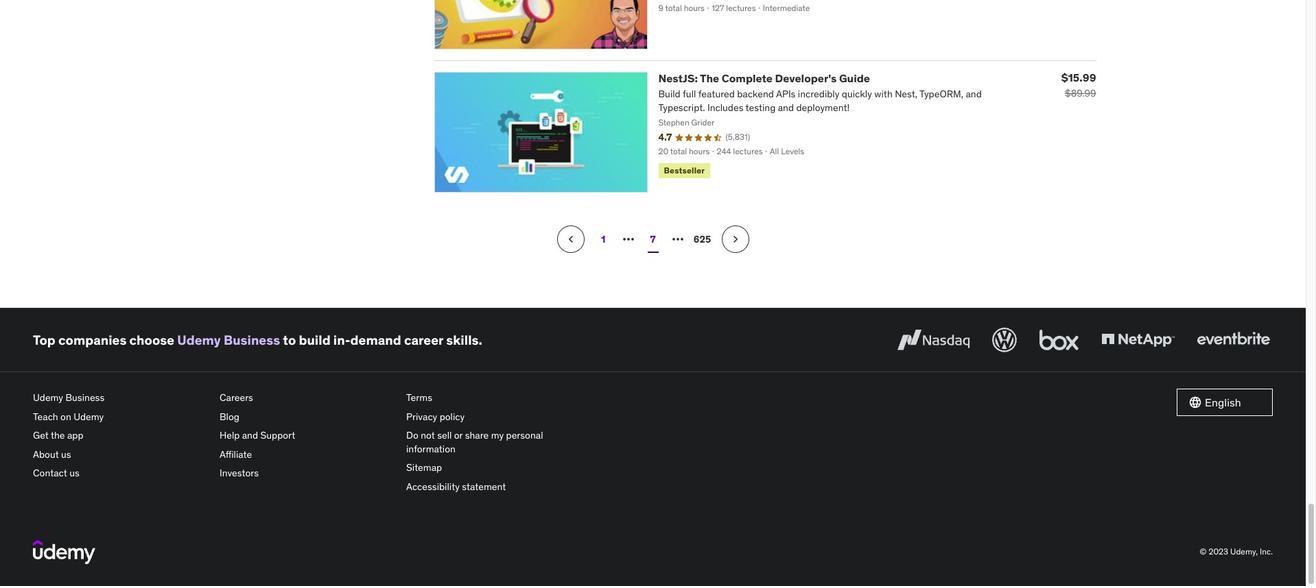 Task type: locate. For each thing, give the bounding box(es) containing it.
build
[[299, 332, 331, 348]]

udemy right the "on"
[[74, 411, 104, 423]]

1 horizontal spatial ellipsis image
[[669, 231, 686, 248]]

contact us link
[[33, 465, 209, 484]]

2023
[[1209, 547, 1229, 557]]

udemy up teach
[[33, 392, 63, 404]]

©
[[1200, 547, 1207, 557]]

careers
[[220, 392, 253, 404]]

0 horizontal spatial ellipsis image
[[620, 231, 637, 248]]

ellipsis image
[[620, 231, 637, 248], [669, 231, 686, 248]]

app
[[67, 430, 83, 442]]

7
[[650, 233, 656, 245]]

nestjs: the complete developer's guide link
[[658, 71, 870, 85]]

netapp image
[[1099, 325, 1178, 355]]

complete
[[722, 71, 773, 85]]

2 horizontal spatial udemy
[[177, 332, 221, 348]]

udemy business link up "get the app" link
[[33, 389, 209, 408]]

udemy
[[177, 332, 221, 348], [33, 392, 63, 404], [74, 411, 104, 423]]

inc.
[[1260, 547, 1273, 557]]

personal
[[506, 430, 543, 442]]

625
[[694, 233, 711, 245]]

choose
[[129, 332, 174, 348]]

blog link
[[220, 408, 395, 427]]

2 ellipsis image from the left
[[669, 231, 686, 248]]

volkswagen image
[[990, 325, 1020, 355]]

support
[[260, 430, 295, 442]]

business left 'to' at the left bottom
[[224, 332, 280, 348]]

teach
[[33, 411, 58, 423]]

udemy business link up careers
[[177, 332, 280, 348]]

udemy business link
[[177, 332, 280, 348], [33, 389, 209, 408]]

sitemap
[[406, 462, 442, 474]]

udemy image
[[33, 541, 95, 565]]

contact
[[33, 468, 67, 480]]

terms link
[[406, 389, 582, 408]]

english button
[[1177, 389, 1273, 417]]

1 link
[[590, 226, 617, 253]]

0 vertical spatial udemy
[[177, 332, 221, 348]]

us
[[61, 449, 71, 461], [69, 468, 79, 480]]

eventbrite image
[[1194, 325, 1273, 355]]

0 horizontal spatial udemy
[[33, 392, 63, 404]]

affiliate
[[220, 449, 252, 461]]

statement
[[462, 481, 506, 493]]

not
[[421, 430, 435, 442]]

ellipsis image right '1' link
[[620, 231, 637, 248]]

7 link
[[639, 226, 667, 253]]

udemy right choose
[[177, 332, 221, 348]]

us right the about
[[61, 449, 71, 461]]

sitemap link
[[406, 459, 582, 478]]

guide
[[839, 71, 870, 85]]

us right contact
[[69, 468, 79, 480]]

2 vertical spatial udemy
[[74, 411, 104, 423]]

privacy
[[406, 411, 437, 423]]

demand
[[350, 332, 401, 348]]

1 ellipsis image from the left
[[620, 231, 637, 248]]

business up the "on"
[[66, 392, 104, 404]]

0 horizontal spatial business
[[66, 392, 104, 404]]

0 vertical spatial business
[[224, 332, 280, 348]]

business
[[224, 332, 280, 348], [66, 392, 104, 404]]

do
[[406, 430, 418, 442]]

careers link
[[220, 389, 395, 408]]

1 vertical spatial business
[[66, 392, 104, 404]]

help
[[220, 430, 240, 442]]

to
[[283, 332, 296, 348]]

ellipsis image left 625
[[669, 231, 686, 248]]



Task type: vqa. For each thing, say whether or not it's contained in the screenshot.
How in the Customer Success | How to Understand Your Customers
no



Task type: describe. For each thing, give the bounding box(es) containing it.
$89.99
[[1065, 87, 1096, 100]]

1 vertical spatial us
[[69, 468, 79, 480]]

$15.99
[[1062, 71, 1096, 84]]

career
[[404, 332, 443, 348]]

small image
[[1189, 396, 1202, 410]]

nestjs:
[[658, 71, 698, 85]]

accessibility
[[406, 481, 460, 493]]

get
[[33, 430, 49, 442]]

investors link
[[220, 465, 395, 484]]

1
[[601, 233, 606, 245]]

developer's
[[775, 71, 837, 85]]

investors
[[220, 468, 259, 480]]

and
[[242, 430, 258, 442]]

0 vertical spatial us
[[61, 449, 71, 461]]

© 2023 udemy, inc.
[[1200, 547, 1273, 557]]

help and support link
[[220, 427, 395, 446]]

1 horizontal spatial udemy
[[74, 411, 104, 423]]

the
[[51, 430, 65, 442]]

top
[[33, 332, 55, 348]]

the
[[700, 71, 719, 85]]

about
[[33, 449, 59, 461]]

udemy,
[[1230, 547, 1258, 557]]

affiliate link
[[220, 446, 395, 465]]

nasdaq image
[[894, 325, 973, 355]]

on
[[60, 411, 71, 423]]

nestjs: the complete developer's guide
[[658, 71, 870, 85]]

terms
[[406, 392, 432, 404]]

do not sell or share my personal information button
[[406, 427, 582, 459]]

1 vertical spatial udemy business link
[[33, 389, 209, 408]]

sell
[[437, 430, 452, 442]]

top companies choose udemy business to build in-demand career skills.
[[33, 332, 482, 348]]

teach on udemy link
[[33, 408, 209, 427]]

box image
[[1036, 325, 1082, 355]]

0 vertical spatial udemy business link
[[177, 332, 280, 348]]

about us link
[[33, 446, 209, 465]]

udemy business teach on udemy get the app about us contact us
[[33, 392, 104, 480]]

information
[[406, 443, 456, 455]]

share
[[465, 430, 489, 442]]

english
[[1205, 396, 1241, 410]]

blog
[[220, 411, 239, 423]]

terms privacy policy do not sell or share my personal information sitemap accessibility statement
[[406, 392, 543, 493]]

policy
[[440, 411, 465, 423]]

get the app link
[[33, 427, 209, 446]]

or
[[454, 430, 463, 442]]

1 horizontal spatial business
[[224, 332, 280, 348]]

my
[[491, 430, 504, 442]]

in-
[[333, 332, 350, 348]]

skills.
[[446, 332, 482, 348]]

companies
[[58, 332, 127, 348]]

previous page image
[[564, 233, 577, 246]]

next page image
[[728, 233, 742, 246]]

1 vertical spatial udemy
[[33, 392, 63, 404]]

accessibility statement link
[[406, 478, 582, 497]]

$15.99 $89.99
[[1062, 71, 1096, 100]]

privacy policy link
[[406, 408, 582, 427]]

business inside udemy business teach on udemy get the app about us contact us
[[66, 392, 104, 404]]

careers blog help and support affiliate investors
[[220, 392, 295, 480]]



